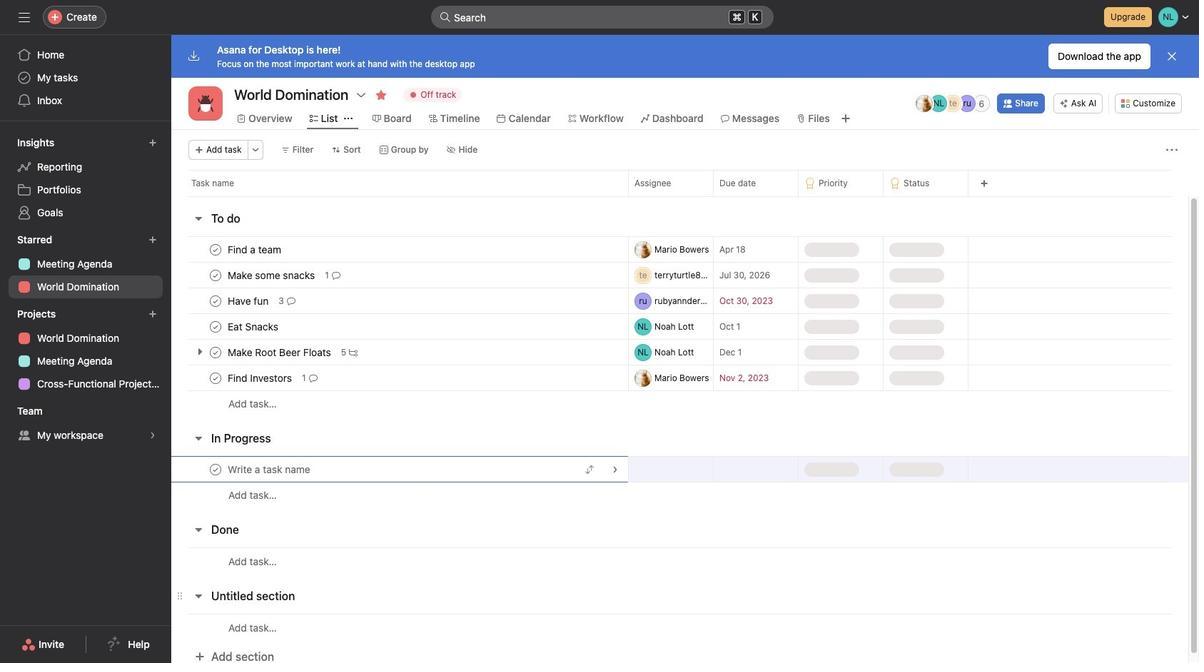 Task type: locate. For each thing, give the bounding box(es) containing it.
mark complete checkbox inside find investors cell
[[207, 370, 224, 387]]

mark complete image
[[207, 241, 224, 258], [207, 267, 224, 284], [207, 318, 224, 335], [207, 344, 224, 361], [207, 461, 224, 478]]

more actions image
[[1167, 144, 1179, 156], [251, 146, 260, 154]]

task name text field inside make some snacks "cell"
[[225, 268, 319, 282]]

Search tasks, projects, and more text field
[[431, 6, 774, 29]]

3 collapse task list for this group image from the top
[[193, 591, 204, 602]]

2 task name text field from the top
[[225, 320, 283, 334]]

1 task name text field from the top
[[225, 242, 286, 257]]

2 mark complete image from the top
[[207, 370, 224, 387]]

mark complete image for find a team cell
[[207, 241, 224, 258]]

0 horizontal spatial more actions image
[[251, 146, 260, 154]]

row
[[171, 170, 1200, 196], [189, 196, 1172, 197], [171, 236, 1189, 263], [171, 262, 1189, 289], [171, 288, 1189, 314], [171, 314, 1189, 340], [171, 339, 1189, 366], [171, 365, 1189, 391], [171, 391, 1189, 417], [171, 456, 1189, 483], [171, 482, 1189, 509], [171, 548, 1189, 575], [171, 614, 1189, 641]]

1 vertical spatial collapse task list for this group image
[[193, 524, 204, 536]]

1 vertical spatial mark complete image
[[207, 370, 224, 387]]

starred element
[[0, 227, 171, 301]]

new insights image
[[149, 139, 157, 147]]

mark complete checkbox for cell within the header in progress tree grid
[[207, 461, 224, 478]]

make root beer floats cell
[[171, 339, 629, 366]]

0 vertical spatial collapse task list for this group image
[[193, 213, 204, 224]]

mark complete image for make some snacks "cell"
[[207, 267, 224, 284]]

4 mark complete image from the top
[[207, 344, 224, 361]]

2 mark complete image from the top
[[207, 267, 224, 284]]

5 mark complete image from the top
[[207, 461, 224, 478]]

task name text field inside eat snacks cell
[[225, 320, 283, 334]]

mark complete checkbox inside have fun cell
[[207, 292, 224, 310]]

2 mark complete checkbox from the top
[[207, 292, 224, 310]]

mark complete image inside cell
[[207, 461, 224, 478]]

task name text field for mark complete checkbox in make some snacks "cell"
[[225, 268, 319, 282]]

eat snacks cell
[[171, 314, 629, 340]]

1 comment image
[[309, 374, 318, 382]]

3 mark complete checkbox from the top
[[207, 318, 224, 335]]

add items to starred image
[[149, 236, 157, 244]]

projects element
[[0, 301, 171, 399]]

mark complete image inside find a team cell
[[207, 241, 224, 258]]

3 comments image
[[287, 297, 296, 305]]

3 task name text field from the top
[[225, 371, 296, 385]]

task name text field inside cell
[[225, 462, 315, 477]]

4 task name text field from the top
[[225, 462, 315, 477]]

mark complete image inside find investors cell
[[207, 370, 224, 387]]

mark complete image inside 'make root beer floats' cell
[[207, 344, 224, 361]]

1 vertical spatial mark complete checkbox
[[207, 292, 224, 310]]

0 vertical spatial mark complete checkbox
[[207, 241, 224, 258]]

task name text field inside find a team cell
[[225, 242, 286, 257]]

1 mark complete image from the top
[[207, 292, 224, 310]]

task name text field inside have fun cell
[[225, 294, 273, 308]]

3 mark complete checkbox from the top
[[207, 370, 224, 387]]

new project or portfolio image
[[149, 310, 157, 319]]

mark complete checkbox inside find a team cell
[[207, 241, 224, 258]]

2 mark complete checkbox from the top
[[207, 344, 224, 361]]

show options image
[[356, 89, 367, 101]]

mark complete checkbox for find investors cell in the bottom of the page
[[207, 370, 224, 387]]

3 mark complete image from the top
[[207, 318, 224, 335]]

task name text field inside find investors cell
[[225, 371, 296, 385]]

mark complete image inside eat snacks cell
[[207, 318, 224, 335]]

2 vertical spatial collapse task list for this group image
[[193, 591, 204, 602]]

2 task name text field from the top
[[225, 268, 319, 282]]

find a team cell
[[171, 236, 629, 263]]

mark complete image inside make some snacks "cell"
[[207, 267, 224, 284]]

prominent image
[[440, 11, 451, 23]]

2 vertical spatial task name text field
[[225, 371, 296, 385]]

mark complete image for task name text box in find investors cell
[[207, 370, 224, 387]]

2 vertical spatial mark complete checkbox
[[207, 318, 224, 335]]

3 task name text field from the top
[[225, 345, 336, 360]]

1 mark complete checkbox from the top
[[207, 267, 224, 284]]

dismiss image
[[1167, 51, 1179, 62]]

4 mark complete checkbox from the top
[[207, 461, 224, 478]]

Task name text field
[[225, 294, 273, 308], [225, 320, 283, 334], [225, 371, 296, 385]]

cell
[[171, 456, 629, 483]]

mark complete checkbox inside cell
[[207, 461, 224, 478]]

1 mark complete image from the top
[[207, 241, 224, 258]]

header to do tree grid
[[171, 236, 1189, 417]]

teams element
[[0, 399, 171, 450]]

None field
[[431, 6, 774, 29]]

mark complete checkbox inside eat snacks cell
[[207, 318, 224, 335]]

Mark complete checkbox
[[207, 267, 224, 284], [207, 344, 224, 361], [207, 370, 224, 387], [207, 461, 224, 478]]

0 vertical spatial mark complete image
[[207, 292, 224, 310]]

mark complete image
[[207, 292, 224, 310], [207, 370, 224, 387]]

Mark complete checkbox
[[207, 241, 224, 258], [207, 292, 224, 310], [207, 318, 224, 335]]

1 mark complete checkbox from the top
[[207, 241, 224, 258]]

1 collapse task list for this group image from the top
[[193, 213, 204, 224]]

Task name text field
[[225, 242, 286, 257], [225, 268, 319, 282], [225, 345, 336, 360], [225, 462, 315, 477]]

1 task name text field from the top
[[225, 294, 273, 308]]

have fun cell
[[171, 288, 629, 314]]

mark complete checkbox inside make some snacks "cell"
[[207, 267, 224, 284]]

1 vertical spatial task name text field
[[225, 320, 283, 334]]

0 vertical spatial task name text field
[[225, 294, 273, 308]]

global element
[[0, 35, 171, 121]]

collapse task list for this group image
[[193, 213, 204, 224], [193, 524, 204, 536], [193, 591, 204, 602]]

mark complete checkbox for task name text box within eat snacks cell
[[207, 318, 224, 335]]

add field image
[[981, 179, 989, 188]]

remove from starred image
[[376, 89, 387, 101]]

mark complete image for eat snacks cell
[[207, 318, 224, 335]]

details image
[[611, 465, 620, 474]]

task name text field for mark complete option inside the find a team cell
[[225, 242, 286, 257]]



Task type: describe. For each thing, give the bounding box(es) containing it.
task name text field for find investors cell in the bottom of the page
[[225, 371, 296, 385]]

mark complete checkbox for task name text box in the have fun cell
[[207, 292, 224, 310]]

task name text field for eat snacks cell
[[225, 320, 283, 334]]

make some snacks cell
[[171, 262, 629, 289]]

find investors cell
[[171, 365, 629, 391]]

1 comment image
[[332, 271, 341, 280]]

collapse task list for this group image
[[193, 433, 204, 444]]

task name text field for have fun cell
[[225, 294, 273, 308]]

2 collapse task list for this group image from the top
[[193, 524, 204, 536]]

1 horizontal spatial more actions image
[[1167, 144, 1179, 156]]

tab actions image
[[344, 114, 353, 123]]

header in progress tree grid
[[171, 456, 1189, 509]]

bug image
[[197, 95, 214, 112]]

insights element
[[0, 130, 171, 227]]

mark complete image for task name text box in the have fun cell
[[207, 292, 224, 310]]

hide sidebar image
[[19, 11, 30, 23]]

cell inside header in progress tree grid
[[171, 456, 629, 483]]

mark complete image for cell within the header in progress tree grid
[[207, 461, 224, 478]]

mark complete checkbox inside 'make root beer floats' cell
[[207, 344, 224, 361]]

see details, my workspace image
[[149, 431, 157, 440]]

task name text field inside 'make root beer floats' cell
[[225, 345, 336, 360]]

mark complete checkbox for make some snacks "cell"
[[207, 267, 224, 284]]

task name text field for mark complete checkbox inside cell
[[225, 462, 315, 477]]

expand subtask list for the task make root beer floats image
[[194, 346, 206, 358]]

move tasks between sections image
[[586, 465, 594, 474]]

5 subtasks image
[[349, 348, 358, 357]]

add tab image
[[840, 113, 852, 124]]



Task type: vqa. For each thing, say whether or not it's contained in the screenshot.
1st Task name text field from the bottom
yes



